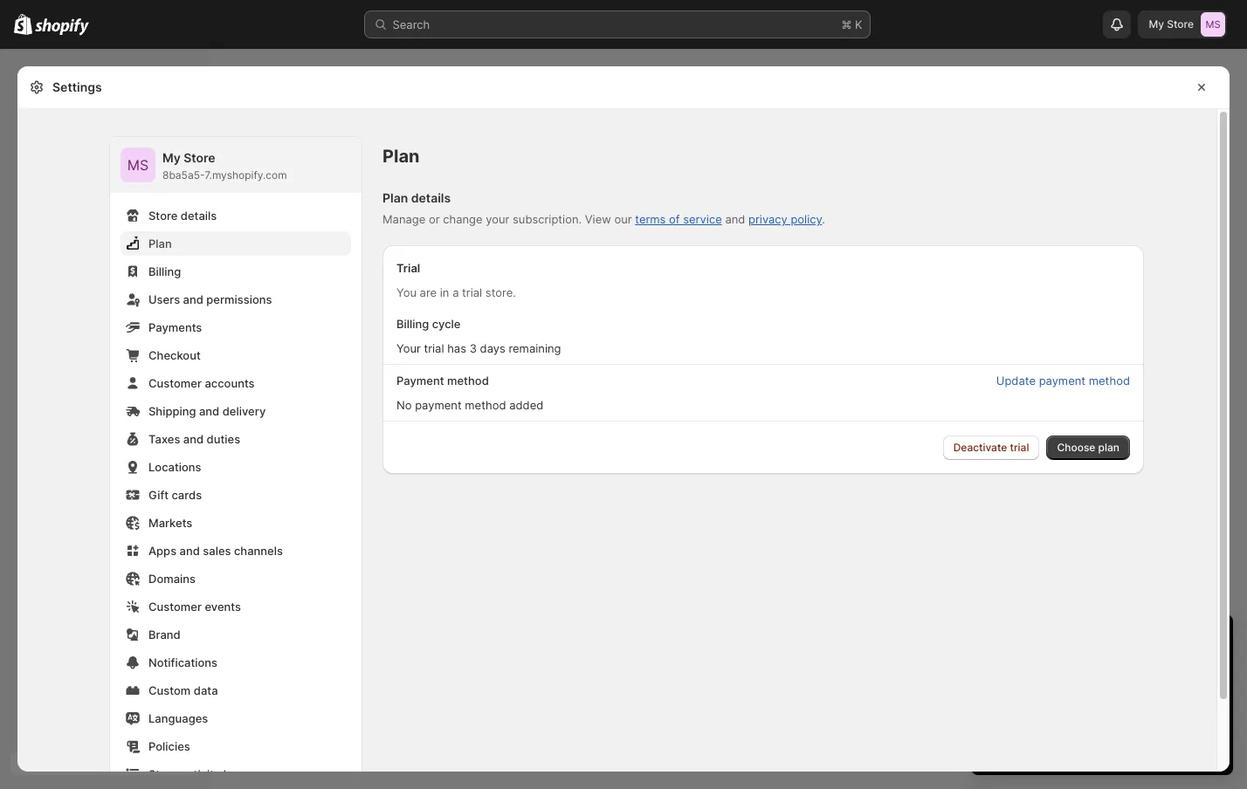 Task type: vqa. For each thing, say whether or not it's contained in the screenshot.
Domains
yes



Task type: describe. For each thing, give the bounding box(es) containing it.
choose plan
[[1058, 441, 1120, 454]]

delivery
[[222, 405, 266, 418]]

payment for no
[[415, 398, 462, 412]]

settings
[[52, 80, 102, 94]]

custom data link
[[121, 679, 351, 703]]

customer for customer events
[[149, 600, 202, 614]]

sales
[[203, 544, 231, 558]]

details for store
[[181, 209, 217, 223]]

channels
[[234, 544, 283, 558]]

you
[[397, 286, 417, 300]]

notifications link
[[121, 651, 351, 675]]

details for plan
[[411, 190, 451, 205]]

customer events link
[[121, 595, 351, 619]]

store details link
[[121, 204, 351, 228]]

trial
[[397, 261, 420, 275]]

update
[[997, 374, 1036, 388]]

store activity log
[[149, 768, 240, 782]]

customer accounts
[[149, 377, 255, 391]]

cards
[[172, 488, 202, 502]]

taxes
[[149, 432, 180, 446]]

no
[[397, 398, 412, 412]]

checkout
[[149, 349, 201, 363]]

customer events
[[149, 600, 241, 614]]

my store
[[1149, 17, 1194, 31]]

activity
[[181, 768, 221, 782]]

method for no payment method added
[[465, 398, 506, 412]]

shipping and delivery link
[[121, 399, 351, 424]]

payments
[[149, 321, 202, 335]]

settings dialog
[[17, 66, 1230, 790]]

choose
[[1058, 441, 1096, 454]]

store.
[[486, 286, 516, 300]]

plan inside the plan details manage or change your subscription. view our terms of service and privacy policy .
[[383, 190, 408, 205]]

0 vertical spatial trial
[[462, 286, 482, 300]]

users and permissions
[[149, 293, 272, 307]]

brand
[[149, 628, 181, 642]]

my for my store
[[1149, 17, 1165, 31]]

custom data
[[149, 684, 218, 698]]

ms button
[[121, 148, 156, 183]]

days
[[480, 342, 506, 356]]

our
[[615, 212, 632, 226]]

billing link
[[121, 259, 351, 284]]

gift cards
[[149, 488, 202, 502]]

store activity log link
[[121, 763, 351, 787]]

a
[[453, 286, 459, 300]]

data
[[194, 684, 218, 698]]

apps and sales channels link
[[121, 539, 351, 564]]

and for delivery
[[199, 405, 220, 418]]

.
[[822, 212, 826, 226]]

events
[[205, 600, 241, 614]]

domains link
[[121, 567, 351, 591]]

plan link
[[121, 232, 351, 256]]

deactivate trial
[[954, 441, 1030, 454]]

are
[[420, 286, 437, 300]]

shop settings menu element
[[110, 137, 362, 790]]

0 vertical spatial my store image
[[1201, 12, 1226, 37]]

deactivate trial button
[[943, 436, 1040, 460]]

shopify image
[[14, 14, 33, 35]]

log
[[224, 768, 240, 782]]

choose plan link
[[1047, 436, 1131, 460]]

billing cycle
[[397, 317, 461, 331]]

subscription.
[[513, 212, 582, 226]]

cycle
[[432, 317, 461, 331]]

users
[[149, 293, 180, 307]]

store inside the my store 8ba5a5-7.myshopify.com
[[184, 150, 215, 165]]

gift cards link
[[121, 483, 351, 508]]

plan details manage or change your subscription. view our terms of service and privacy policy .
[[383, 190, 826, 226]]

you are in a trial store.
[[397, 286, 516, 300]]

8ba5a5-
[[163, 169, 205, 182]]

service
[[683, 212, 722, 226]]

plan inside shop settings menu element
[[149, 237, 172, 251]]

taxes and duties
[[149, 432, 240, 446]]

policies link
[[121, 735, 351, 759]]

privacy
[[749, 212, 788, 226]]

accounts
[[205, 377, 255, 391]]



Task type: locate. For each thing, give the bounding box(es) containing it.
method left the added
[[465, 398, 506, 412]]

and for duties
[[183, 432, 204, 446]]

1 horizontal spatial my
[[1149, 17, 1165, 31]]

trial for deactivate
[[1010, 441, 1030, 454]]

trial right "a"
[[462, 286, 482, 300]]

added
[[510, 398, 544, 412]]

method up no payment method added
[[447, 374, 489, 388]]

billing up users
[[149, 265, 181, 279]]

0 horizontal spatial my
[[163, 150, 181, 165]]

languages
[[149, 712, 208, 726]]

0 horizontal spatial details
[[181, 209, 217, 223]]

⌘ k
[[842, 17, 863, 31]]

1 horizontal spatial trial
[[462, 286, 482, 300]]

domains
[[149, 572, 196, 586]]

my store image right my store in the right top of the page
[[1201, 12, 1226, 37]]

0 vertical spatial billing
[[149, 265, 181, 279]]

plan
[[1099, 441, 1120, 454]]

and
[[725, 212, 746, 226], [183, 293, 203, 307], [199, 405, 220, 418], [183, 432, 204, 446], [180, 544, 200, 558]]

update payment method
[[997, 374, 1131, 388]]

store
[[1167, 17, 1194, 31], [184, 150, 215, 165], [149, 209, 178, 223], [149, 768, 178, 782]]

or
[[429, 212, 440, 226]]

locations
[[149, 460, 201, 474]]

plan
[[383, 146, 420, 167], [383, 190, 408, 205], [149, 237, 172, 251]]

1 vertical spatial my store image
[[121, 148, 156, 183]]

languages link
[[121, 707, 351, 731]]

2 vertical spatial trial
[[1010, 441, 1030, 454]]

custom
[[149, 684, 191, 698]]

terms of service link
[[635, 212, 722, 226]]

dialog
[[1237, 66, 1248, 772]]

shopify image
[[35, 18, 89, 36]]

my
[[1149, 17, 1165, 31], [163, 150, 181, 165]]

0 vertical spatial plan
[[383, 146, 420, 167]]

remaining
[[509, 342, 561, 356]]

2 vertical spatial plan
[[149, 237, 172, 251]]

payment
[[397, 374, 444, 388]]

locations link
[[121, 455, 351, 480]]

search
[[393, 17, 430, 31]]

trial inside button
[[1010, 441, 1030, 454]]

has
[[447, 342, 467, 356]]

in
[[440, 286, 449, 300]]

my store 8ba5a5-7.myshopify.com
[[163, 150, 287, 182]]

notifications
[[149, 656, 218, 670]]

payment
[[1039, 374, 1086, 388], [415, 398, 462, 412]]

trial
[[462, 286, 482, 300], [424, 342, 444, 356], [1010, 441, 1030, 454]]

no payment method added
[[397, 398, 544, 412]]

manage
[[383, 212, 426, 226]]

1 vertical spatial payment
[[415, 398, 462, 412]]

users and permissions link
[[121, 287, 351, 312]]

and for permissions
[[183, 293, 203, 307]]

trial for your
[[424, 342, 444, 356]]

billing for billing
[[149, 265, 181, 279]]

and down customer accounts
[[199, 405, 220, 418]]

and right the apps
[[180, 544, 200, 558]]

method up plan
[[1089, 374, 1131, 388]]

customer
[[149, 377, 202, 391], [149, 600, 202, 614]]

⌘
[[842, 17, 852, 31]]

policy
[[791, 212, 822, 226]]

3
[[470, 342, 477, 356]]

1 vertical spatial billing
[[397, 317, 429, 331]]

duties
[[207, 432, 240, 446]]

0 horizontal spatial billing
[[149, 265, 181, 279]]

1 vertical spatial details
[[181, 209, 217, 223]]

privacy policy link
[[749, 212, 822, 226]]

and inside the plan details manage or change your subscription. view our terms of service and privacy policy .
[[725, 212, 746, 226]]

my store image inside shop settings menu element
[[121, 148, 156, 183]]

brand link
[[121, 623, 351, 647]]

and for sales
[[180, 544, 200, 558]]

0 horizontal spatial payment
[[415, 398, 462, 412]]

payment for update
[[1039, 374, 1086, 388]]

k
[[855, 17, 863, 31]]

1 vertical spatial my
[[163, 150, 181, 165]]

1 vertical spatial plan
[[383, 190, 408, 205]]

and right taxes
[[183, 432, 204, 446]]

0 horizontal spatial trial
[[424, 342, 444, 356]]

payment right update
[[1039, 374, 1086, 388]]

markets
[[149, 516, 192, 530]]

apps and sales channels
[[149, 544, 283, 558]]

details inside the plan details manage or change your subscription. view our terms of service and privacy policy .
[[411, 190, 451, 205]]

update payment method link
[[986, 369, 1141, 393]]

details up or
[[411, 190, 451, 205]]

0 vertical spatial payment
[[1039, 374, 1086, 388]]

customer down domains
[[149, 600, 202, 614]]

my for my store 8ba5a5-7.myshopify.com
[[163, 150, 181, 165]]

trial left has
[[424, 342, 444, 356]]

and inside 'link'
[[180, 544, 200, 558]]

permissions
[[206, 293, 272, 307]]

payment method
[[397, 374, 489, 388]]

1 vertical spatial customer
[[149, 600, 202, 614]]

2 customer from the top
[[149, 600, 202, 614]]

customer down the checkout
[[149, 377, 202, 391]]

0 vertical spatial customer
[[149, 377, 202, 391]]

store details
[[149, 209, 217, 223]]

1 horizontal spatial billing
[[397, 317, 429, 331]]

1 vertical spatial trial
[[424, 342, 444, 356]]

my inside the my store 8ba5a5-7.myshopify.com
[[163, 150, 181, 165]]

your
[[486, 212, 510, 226]]

your
[[397, 342, 421, 356]]

of
[[669, 212, 680, 226]]

7.myshopify.com
[[205, 169, 287, 182]]

1 horizontal spatial details
[[411, 190, 451, 205]]

0 vertical spatial my
[[1149, 17, 1165, 31]]

your trial has 3 days remaining
[[397, 342, 561, 356]]

details down the 8ba5a5-
[[181, 209, 217, 223]]

details
[[411, 190, 451, 205], [181, 209, 217, 223]]

and right users
[[183, 293, 203, 307]]

payments link
[[121, 315, 351, 340]]

1 horizontal spatial my store image
[[1201, 12, 1226, 37]]

details inside shop settings menu element
[[181, 209, 217, 223]]

1 horizontal spatial payment
[[1039, 374, 1086, 388]]

customer for customer accounts
[[149, 377, 202, 391]]

change
[[443, 212, 483, 226]]

shipping
[[149, 405, 196, 418]]

deactivate
[[954, 441, 1008, 454]]

1 customer from the top
[[149, 377, 202, 391]]

payment down payment method
[[415, 398, 462, 412]]

trial right 'deactivate'
[[1010, 441, 1030, 454]]

2 horizontal spatial trial
[[1010, 441, 1030, 454]]

taxes and duties link
[[121, 427, 351, 452]]

and right service
[[725, 212, 746, 226]]

billing up your
[[397, 317, 429, 331]]

billing inside billing link
[[149, 265, 181, 279]]

my store image
[[1201, 12, 1226, 37], [121, 148, 156, 183]]

method
[[447, 374, 489, 388], [1089, 374, 1131, 388], [465, 398, 506, 412]]

method for update payment method
[[1089, 374, 1131, 388]]

billing for billing cycle
[[397, 317, 429, 331]]

checkout link
[[121, 343, 351, 368]]

terms
[[635, 212, 666, 226]]

policies
[[149, 740, 190, 754]]

0 horizontal spatial my store image
[[121, 148, 156, 183]]

0 vertical spatial details
[[411, 190, 451, 205]]

gift
[[149, 488, 169, 502]]

my store image left the 8ba5a5-
[[121, 148, 156, 183]]



